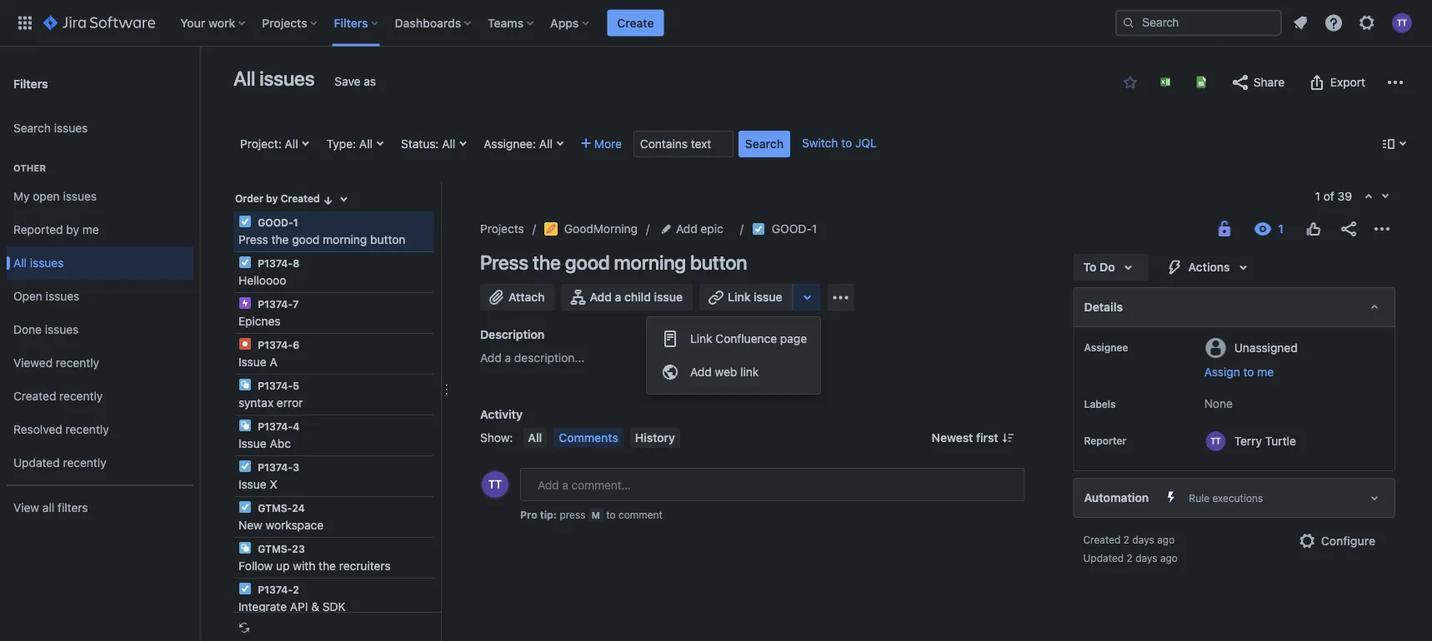 Task type: describe. For each thing, give the bounding box(es) containing it.
issue a
[[238, 356, 277, 369]]

terry
[[1235, 434, 1262, 448]]

updated inside other group
[[13, 457, 60, 470]]

rule
[[1189, 493, 1210, 504]]

4
[[293, 421, 299, 433]]

open in microsoft excel image
[[1159, 75, 1172, 89]]

newest
[[932, 431, 973, 445]]

a
[[270, 356, 277, 369]]

apps
[[550, 16, 579, 30]]

7
[[293, 298, 299, 310]]

0 vertical spatial the
[[271, 233, 289, 247]]

all right type:
[[359, 137, 373, 151]]

updated inside created 2 days ago updated 2 days ago
[[1083, 553, 1124, 564]]

done issues
[[13, 323, 79, 337]]

all right the assignee:
[[539, 137, 553, 151]]

abc
[[270, 437, 291, 451]]

actions image
[[1372, 219, 1392, 239]]

view all filters link
[[7, 492, 193, 525]]

0 horizontal spatial morning
[[323, 233, 367, 247]]

dashboards button
[[390, 10, 478, 36]]

labels
[[1084, 399, 1116, 410]]

help image
[[1324, 13, 1344, 33]]

issues for done issues link
[[45, 323, 79, 337]]

x
[[270, 478, 277, 492]]

comments button
[[554, 429, 624, 449]]

p1374-4
[[255, 421, 299, 433]]

&
[[311, 601, 319, 614]]

done issues link
[[7, 313, 193, 347]]

order by created
[[235, 193, 320, 205]]

details
[[1084, 301, 1123, 314]]

apps button
[[545, 10, 596, 36]]

jql
[[855, 136, 877, 150]]

configure link
[[1288, 529, 1386, 555]]

assign to me button
[[1205, 364, 1378, 381]]

p1374-5
[[255, 380, 299, 392]]

goodmorning
[[564, 222, 638, 236]]

recently for updated recently
[[63, 457, 106, 470]]

by for order
[[266, 193, 278, 205]]

search for search
[[745, 137, 784, 151]]

1 horizontal spatial good-1
[[772, 222, 817, 236]]

gtms-23
[[255, 544, 305, 555]]

8
[[293, 258, 300, 269]]

workspace
[[266, 519, 324, 533]]

epic image
[[238, 297, 252, 310]]

share link
[[1222, 69, 1293, 96]]

new
[[238, 519, 262, 533]]

all right project: on the left top
[[285, 137, 298, 151]]

newest first button
[[922, 429, 1025, 449]]

profile image of terry turtle image
[[482, 472, 509, 499]]

0 horizontal spatial 1
[[293, 217, 298, 228]]

your profile and settings image
[[1392, 13, 1412, 33]]

viewed recently link
[[7, 347, 193, 380]]

web
[[715, 366, 737, 379]]

0 horizontal spatial press
[[238, 233, 268, 247]]

m
[[592, 510, 600, 521]]

add for add a description...
[[480, 351, 502, 365]]

newest first
[[932, 431, 998, 445]]

add for add epic
[[676, 222, 698, 236]]

me for reported by me
[[82, 223, 99, 237]]

0 horizontal spatial button
[[370, 233, 406, 247]]

menu bar containing all
[[520, 429, 684, 449]]

created recently link
[[7, 380, 193, 414]]

updated recently
[[13, 457, 106, 470]]

updated recently link
[[7, 447, 193, 480]]

history
[[635, 431, 675, 445]]

issue x
[[238, 478, 277, 492]]

work
[[208, 16, 235, 30]]

link issue
[[728, 291, 783, 304]]

all right sidebar navigation image
[[233, 67, 255, 90]]

0 vertical spatial ago
[[1157, 534, 1175, 546]]

all
[[42, 502, 54, 515]]

all inside button
[[528, 431, 542, 445]]

details element
[[1073, 288, 1396, 328]]

recently for created recently
[[59, 390, 103, 404]]

search for search issues
[[13, 121, 51, 135]]

created for created recently
[[13, 390, 56, 404]]

link web pages and more image
[[798, 288, 818, 308]]

banner containing your work
[[0, 0, 1432, 47]]

share
[[1254, 75, 1285, 89]]

goodmorning image
[[544, 223, 558, 236]]

1 vertical spatial the
[[533, 251, 561, 274]]

viewed
[[13, 357, 53, 370]]

recently for viewed recently
[[56, 357, 99, 370]]

0 horizontal spatial to
[[606, 509, 616, 521]]

create button
[[607, 10, 664, 36]]

epic
[[701, 222, 724, 236]]

projects for projects link at the left top of page
[[480, 222, 524, 236]]

confluence
[[716, 332, 777, 346]]

open in google sheets image
[[1195, 75, 1208, 89]]

other
[[13, 163, 46, 174]]

appswitcher icon image
[[15, 13, 35, 33]]

issues for the search issues link
[[54, 121, 88, 135]]

1 horizontal spatial the
[[319, 560, 336, 574]]

reporter pin to top. only you can see pinned fields. image
[[1130, 434, 1143, 448]]

done
[[13, 323, 42, 337]]

my
[[13, 190, 30, 204]]

a for description...
[[505, 351, 511, 365]]

project: all
[[240, 137, 298, 151]]

tip:
[[540, 509, 557, 521]]

search issues link
[[7, 112, 193, 145]]

bug image
[[238, 338, 252, 351]]

order
[[235, 193, 263, 205]]

pro
[[520, 509, 537, 521]]

history button
[[630, 429, 680, 449]]

vote options: no one has voted for this issue yet. image
[[1304, 219, 1324, 239]]

0 vertical spatial good
[[292, 233, 320, 247]]

created for created 2 days ago updated 2 days ago
[[1083, 534, 1121, 546]]

issue for issue abc
[[238, 437, 267, 451]]

goodmorning link
[[544, 219, 638, 239]]

23
[[292, 544, 305, 555]]

child
[[625, 291, 651, 304]]

link confluence page button
[[647, 323, 820, 356]]

project:
[[240, 137, 282, 151]]

not available - this is the first issue image
[[1362, 191, 1376, 204]]

me for assign to me
[[1258, 366, 1274, 379]]

5
[[293, 380, 299, 392]]

notifications image
[[1291, 13, 1311, 33]]

1 horizontal spatial all issues
[[233, 67, 315, 90]]

description...
[[514, 351, 585, 365]]

task image for issue x
[[238, 460, 252, 474]]

0 horizontal spatial filters
[[13, 76, 48, 90]]

p1374-2
[[255, 584, 299, 596]]

group containing link confluence page
[[647, 318, 820, 394]]

issues for the open issues link
[[46, 290, 79, 304]]

automation
[[1084, 491, 1149, 505]]

all right status:
[[442, 137, 455, 151]]

integrate
[[238, 601, 287, 614]]

Search field
[[1116, 10, 1282, 36]]

a for child
[[615, 291, 621, 304]]

search issues
[[13, 121, 88, 135]]

p1374-8
[[255, 258, 300, 269]]

p1374- for integrate api & sdk
[[258, 584, 293, 596]]

add a description...
[[480, 351, 585, 365]]

issue for issue a
[[238, 356, 267, 369]]

issues for all issues link
[[30, 256, 64, 270]]

configure
[[1321, 535, 1376, 549]]



Task type: locate. For each thing, give the bounding box(es) containing it.
teams button
[[483, 10, 540, 36]]

recently down resolved recently link
[[63, 457, 106, 470]]

press the good morning button
[[238, 233, 406, 247], [480, 251, 747, 274]]

subtask image for syntax error
[[238, 379, 252, 392]]

issues right "open"
[[46, 290, 79, 304]]

to
[[1083, 261, 1097, 274]]

add inside button
[[590, 291, 612, 304]]

recruiters
[[339, 560, 391, 574]]

reported by me link
[[7, 213, 193, 247]]

all issues
[[233, 67, 315, 90], [13, 256, 64, 270]]

1 vertical spatial task image
[[238, 256, 252, 269]]

1 down order by created link
[[293, 217, 298, 228]]

show:
[[480, 431, 513, 445]]

issue for issue x
[[238, 478, 267, 492]]

subtask image up syntax
[[238, 379, 252, 392]]

1 horizontal spatial filters
[[334, 16, 368, 30]]

p1374- for issue x
[[258, 462, 293, 474]]

new workspace
[[238, 519, 324, 533]]

recently for resolved recently
[[66, 423, 109, 437]]

2 horizontal spatial the
[[533, 251, 561, 274]]

filters up save
[[334, 16, 368, 30]]

0 horizontal spatial updated
[[13, 457, 60, 470]]

task image for new workspace
[[238, 501, 252, 514]]

0 vertical spatial gtms-
[[258, 503, 292, 514]]

1 vertical spatial a
[[505, 351, 511, 365]]

0 horizontal spatial search
[[13, 121, 51, 135]]

0 vertical spatial all issues
[[233, 67, 315, 90]]

add
[[676, 222, 698, 236], [590, 291, 612, 304], [480, 351, 502, 365], [690, 366, 712, 379]]

search image
[[1122, 16, 1136, 30]]

task image up issue x
[[238, 460, 252, 474]]

all issues link
[[7, 247, 193, 280]]

1 gtms- from the top
[[258, 503, 292, 514]]

assignee
[[1084, 342, 1128, 354]]

0 horizontal spatial press the good morning button
[[238, 233, 406, 247]]

to for assign
[[1244, 366, 1254, 379]]

link up add web link
[[690, 332, 713, 346]]

task image down order at the top left of the page
[[238, 215, 252, 228]]

save as
[[335, 75, 376, 88]]

add app image
[[831, 288, 851, 308]]

projects inside popup button
[[262, 16, 307, 30]]

issues up viewed recently
[[45, 323, 79, 337]]

0 vertical spatial by
[[266, 193, 278, 205]]

banner
[[0, 0, 1432, 47]]

by for reported
[[66, 223, 79, 237]]

3 p1374- from the top
[[258, 339, 293, 351]]

1 subtask image from the top
[[238, 379, 252, 392]]

1 vertical spatial small image
[[322, 194, 335, 207]]

a left the child
[[615, 291, 621, 304]]

small image left open in microsoft excel icon
[[1124, 76, 1137, 89]]

status:
[[401, 137, 439, 151]]

1 task image from the top
[[238, 215, 252, 228]]

good-1 down order by created
[[255, 217, 298, 228]]

1 vertical spatial search
[[745, 137, 784, 151]]

task image for integrate api & sdk
[[238, 583, 252, 596]]

add inside "button"
[[690, 366, 712, 379]]

all up "open"
[[13, 256, 27, 270]]

by right order at the top left of the page
[[266, 193, 278, 205]]

p1374- up 'helloooo'
[[258, 258, 293, 269]]

automation element
[[1073, 479, 1396, 519]]

1 horizontal spatial link
[[728, 291, 751, 304]]

0 vertical spatial subtask image
[[238, 379, 252, 392]]

sdk
[[323, 601, 346, 614]]

me down 'unassigned'
[[1258, 366, 1274, 379]]

1
[[1315, 190, 1321, 203], [293, 217, 298, 228], [812, 222, 817, 236]]

p1374- up integrate
[[258, 584, 293, 596]]

1 vertical spatial button
[[690, 251, 747, 274]]

1 horizontal spatial good-
[[772, 222, 812, 236]]

1 horizontal spatial projects
[[480, 222, 524, 236]]

good-
[[258, 217, 293, 228], [772, 222, 812, 236]]

1 vertical spatial updated
[[1083, 553, 1124, 564]]

1 horizontal spatial updated
[[1083, 553, 1124, 564]]

recently up created recently in the bottom left of the page
[[56, 357, 99, 370]]

terry turtle
[[1235, 434, 1296, 448]]

0 vertical spatial task image
[[238, 215, 252, 228]]

p1374- up abc
[[258, 421, 293, 433]]

assignee: all
[[484, 137, 553, 151]]

the down goodmorning 'image'
[[533, 251, 561, 274]]

0 vertical spatial to
[[841, 136, 852, 150]]

1 vertical spatial issue
[[238, 437, 267, 451]]

to right 'assign'
[[1244, 366, 1254, 379]]

task image up the 'new'
[[238, 501, 252, 514]]

2 vertical spatial the
[[319, 560, 336, 574]]

issue left link web pages and more image
[[754, 291, 783, 304]]

p1374- up the "x"
[[258, 462, 293, 474]]

2 horizontal spatial created
[[1083, 534, 1121, 546]]

task image
[[752, 223, 765, 236], [238, 460, 252, 474], [238, 501, 252, 514], [238, 583, 252, 596]]

link
[[728, 291, 751, 304], [690, 332, 713, 346]]

1 horizontal spatial morning
[[614, 251, 686, 274]]

type: all
[[327, 137, 373, 151]]

add a child issue button
[[562, 284, 693, 311]]

1 horizontal spatial me
[[1258, 366, 1274, 379]]

0 vertical spatial button
[[370, 233, 406, 247]]

to
[[841, 136, 852, 150], [1244, 366, 1254, 379], [606, 509, 616, 521]]

0 vertical spatial projects
[[262, 16, 307, 30]]

created
[[281, 193, 320, 205], [13, 390, 56, 404], [1083, 534, 1121, 546]]

24
[[292, 503, 305, 514]]

add for add a child issue
[[590, 291, 612, 304]]

2 issue from the top
[[238, 437, 267, 451]]

description
[[480, 328, 545, 342]]

sub task image
[[238, 542, 252, 555]]

1 horizontal spatial good
[[565, 251, 610, 274]]

2 issue from the left
[[754, 291, 783, 304]]

page
[[780, 332, 807, 346]]

1 vertical spatial filters
[[13, 76, 48, 90]]

1 horizontal spatial 1
[[812, 222, 817, 236]]

0 vertical spatial search
[[13, 121, 51, 135]]

1 vertical spatial good
[[565, 251, 610, 274]]

press the good morning button down goodmorning
[[480, 251, 747, 274]]

add left epic
[[676, 222, 698, 236]]

1 vertical spatial projects
[[480, 222, 524, 236]]

p1374- for issue a
[[258, 339, 293, 351]]

gtms- for up
[[258, 544, 292, 555]]

0 horizontal spatial small image
[[322, 194, 335, 207]]

issues up open issues on the left
[[30, 256, 64, 270]]

0 horizontal spatial the
[[271, 233, 289, 247]]

0 horizontal spatial me
[[82, 223, 99, 237]]

press
[[560, 509, 586, 521]]

press the good morning button up 8
[[238, 233, 406, 247]]

projects link
[[480, 219, 524, 239]]

add epic button
[[658, 219, 729, 239]]

0 vertical spatial created
[[281, 193, 320, 205]]

all issues down projects popup button on the left of the page
[[233, 67, 315, 90]]

1 vertical spatial subtask image
[[238, 419, 252, 433]]

assignee pin to top. only you can see pinned fields. image
[[1132, 341, 1145, 354]]

small image
[[1124, 76, 1137, 89], [322, 194, 335, 207]]

1 vertical spatial created
[[13, 390, 56, 404]]

other group
[[7, 145, 193, 485]]

all button
[[523, 429, 547, 449]]

0 vertical spatial link
[[728, 291, 751, 304]]

small image right order by created
[[322, 194, 335, 207]]

2 vertical spatial 2
[[293, 584, 299, 596]]

1 vertical spatial link
[[690, 332, 713, 346]]

1 horizontal spatial press the good morning button
[[480, 251, 747, 274]]

filters up 'search issues'
[[13, 76, 48, 90]]

2 horizontal spatial to
[[1244, 366, 1254, 379]]

as
[[364, 75, 376, 88]]

0 vertical spatial filters
[[334, 16, 368, 30]]

filters inside dropdown button
[[334, 16, 368, 30]]

0 horizontal spatial issue
[[654, 291, 683, 304]]

1 left of
[[1315, 190, 1321, 203]]

search inside button
[[745, 137, 784, 151]]

1 vertical spatial gtms-
[[258, 544, 292, 555]]

p1374-3
[[255, 462, 299, 474]]

1 horizontal spatial to
[[841, 136, 852, 150]]

created inside 'link'
[[13, 390, 56, 404]]

0 horizontal spatial a
[[505, 351, 511, 365]]

1 vertical spatial press the good morning button
[[480, 251, 747, 274]]

a down description
[[505, 351, 511, 365]]

filters
[[58, 502, 88, 515]]

the right 'with'
[[319, 560, 336, 574]]

0 vertical spatial morning
[[323, 233, 367, 247]]

first
[[976, 431, 998, 445]]

0 horizontal spatial all issues
[[13, 256, 64, 270]]

press up p1374-8
[[238, 233, 268, 247]]

morning down order by created link
[[323, 233, 367, 247]]

2 for p1374-2
[[293, 584, 299, 596]]

gtms- up up
[[258, 544, 292, 555]]

add down description
[[480, 351, 502, 365]]

0 vertical spatial days
[[1133, 534, 1155, 546]]

sidebar navigation image
[[182, 67, 218, 100]]

task image up 'helloooo'
[[238, 256, 252, 269]]

projects button
[[257, 10, 324, 36]]

p1374- up epicnes
[[258, 298, 293, 310]]

assign
[[1205, 366, 1240, 379]]

1 vertical spatial all issues
[[13, 256, 64, 270]]

subtask image
[[238, 379, 252, 392], [238, 419, 252, 433]]

2 vertical spatial to
[[606, 509, 616, 521]]

search left 'switch'
[[745, 137, 784, 151]]

recently inside the created recently 'link'
[[59, 390, 103, 404]]

1 vertical spatial ago
[[1160, 553, 1178, 564]]

2 for created 2 days ago updated 2 days ago
[[1124, 534, 1130, 546]]

p1374- for issue abc
[[258, 421, 293, 433]]

issue left the "x"
[[238, 478, 267, 492]]

settings image
[[1357, 13, 1377, 33]]

dashboards
[[395, 16, 461, 30]]

created recently
[[13, 390, 103, 404]]

1 vertical spatial days
[[1136, 553, 1158, 564]]

created right order at the top left of the page
[[281, 193, 320, 205]]

share image
[[1339, 219, 1359, 239]]

1 up link web pages and more image
[[812, 222, 817, 236]]

view all filters
[[13, 502, 88, 515]]

link issue button
[[700, 284, 794, 311]]

created down viewed on the bottom left of the page
[[13, 390, 56, 404]]

0 horizontal spatial by
[[66, 223, 79, 237]]

all issues down 'reported'
[[13, 256, 64, 270]]

all issues inside other group
[[13, 256, 64, 270]]

open
[[33, 190, 60, 204]]

all
[[233, 67, 255, 90], [285, 137, 298, 151], [359, 137, 373, 151], [442, 137, 455, 151], [539, 137, 553, 151], [13, 256, 27, 270], [528, 431, 542, 445]]

ago
[[1157, 534, 1175, 546], [1160, 553, 1178, 564]]

helloooo
[[238, 274, 286, 288]]

to right m
[[606, 509, 616, 521]]

add for add web link
[[690, 366, 712, 379]]

save as button
[[326, 68, 384, 95]]

0 vertical spatial updated
[[13, 457, 60, 470]]

small image inside order by created link
[[322, 194, 335, 207]]

2 gtms- from the top
[[258, 544, 292, 555]]

p1374-
[[258, 258, 293, 269], [258, 298, 293, 310], [258, 339, 293, 351], [258, 380, 293, 392], [258, 421, 293, 433], [258, 462, 293, 474], [258, 584, 293, 596]]

issues right open
[[63, 190, 97, 204]]

0 horizontal spatial created
[[13, 390, 56, 404]]

add web link
[[690, 366, 759, 379]]

issue left abc
[[238, 437, 267, 451]]

switch to jql
[[802, 136, 877, 150]]

p1374- up 'syntax error'
[[258, 380, 293, 392]]

gtms- up new workspace
[[258, 503, 292, 514]]

0 vertical spatial me
[[82, 223, 99, 237]]

syntax
[[238, 396, 274, 410]]

recently
[[56, 357, 99, 370], [59, 390, 103, 404], [66, 423, 109, 437], [63, 457, 106, 470]]

viewed recently
[[13, 357, 99, 370]]

syntax error
[[238, 396, 303, 410]]

0 vertical spatial 2
[[1124, 534, 1130, 546]]

link confluence page
[[690, 332, 807, 346]]

link for link issue
[[728, 291, 751, 304]]

2 subtask image from the top
[[238, 419, 252, 433]]

1 horizontal spatial search
[[745, 137, 784, 151]]

me
[[82, 223, 99, 237], [1258, 366, 1274, 379]]

filters button
[[329, 10, 385, 36]]

type:
[[327, 137, 356, 151]]

p1374-7
[[255, 298, 299, 310]]

0 horizontal spatial good-1
[[255, 217, 298, 228]]

1 vertical spatial to
[[1244, 366, 1254, 379]]

1 vertical spatial press
[[480, 251, 529, 274]]

1 vertical spatial by
[[66, 223, 79, 237]]

to left jql
[[841, 136, 852, 150]]

0 horizontal spatial good-
[[258, 217, 293, 228]]

Add a comment… field
[[520, 469, 1025, 502]]

primary element
[[10, 0, 1116, 46]]

epicnes
[[238, 315, 281, 328]]

pro tip: press m to comment
[[520, 509, 663, 521]]

created inside created 2 days ago updated 2 days ago
[[1083, 534, 1121, 546]]

good up 8
[[292, 233, 320, 247]]

link up link confluence page button
[[728, 291, 751, 304]]

gtms-
[[258, 503, 292, 514], [258, 544, 292, 555]]

1 horizontal spatial a
[[615, 291, 621, 304]]

39
[[1338, 190, 1352, 203]]

issue inside button
[[654, 291, 683, 304]]

link inside link confluence page button
[[690, 332, 713, 346]]

issues up my open issues
[[54, 121, 88, 135]]

updated down the resolved
[[13, 457, 60, 470]]

the up p1374-8
[[271, 233, 289, 247]]

add left web
[[690, 366, 712, 379]]

0 horizontal spatial link
[[690, 332, 713, 346]]

link inside link issue "button"
[[728, 291, 751, 304]]

up
[[276, 560, 290, 574]]

add inside popup button
[[676, 222, 698, 236]]

search up other
[[13, 121, 51, 135]]

1 horizontal spatial issue
[[754, 291, 783, 304]]

0 vertical spatial small image
[[1124, 76, 1137, 89]]

follow up with the recruiters
[[238, 560, 391, 574]]

resolved recently
[[13, 423, 109, 437]]

1 issue from the top
[[238, 356, 267, 369]]

recently inside updated recently link
[[63, 457, 106, 470]]

2 horizontal spatial 1
[[1315, 190, 1321, 203]]

all inside other group
[[13, 256, 27, 270]]

issue inside "button"
[[754, 291, 783, 304]]

to for switch
[[841, 136, 852, 150]]

attach button
[[480, 284, 555, 311]]

issues inside "link"
[[63, 190, 97, 204]]

recently inside resolved recently link
[[66, 423, 109, 437]]

link for link confluence page
[[690, 332, 713, 346]]

5 p1374- from the top
[[258, 421, 293, 433]]

actions button
[[1155, 254, 1263, 281]]

all right show: at the left
[[528, 431, 542, 445]]

your work button
[[175, 10, 252, 36]]

gtms- for workspace
[[258, 503, 292, 514]]

1 vertical spatial 2
[[1127, 553, 1133, 564]]

2 p1374- from the top
[[258, 298, 293, 310]]

1 vertical spatial morning
[[614, 251, 686, 274]]

0 vertical spatial press
[[238, 233, 268, 247]]

newest first image
[[1002, 432, 1015, 445]]

updated down automation
[[1083, 553, 1124, 564]]

your
[[180, 16, 205, 30]]

issue right the child
[[654, 291, 683, 304]]

0 horizontal spatial good
[[292, 233, 320, 247]]

by inside other group
[[66, 223, 79, 237]]

menu bar
[[520, 429, 684, 449]]

4 p1374- from the top
[[258, 380, 293, 392]]

2 vertical spatial created
[[1083, 534, 1121, 546]]

view
[[13, 502, 39, 515]]

good- down order by created
[[258, 217, 293, 228]]

created inside order by created link
[[281, 193, 320, 205]]

group
[[647, 318, 820, 394]]

projects right work
[[262, 16, 307, 30]]

6 p1374- from the top
[[258, 462, 293, 474]]

0 horizontal spatial projects
[[262, 16, 307, 30]]

good-1 up link web pages and more image
[[772, 222, 817, 236]]

p1374- up a
[[258, 339, 293, 351]]

recently down the viewed recently link
[[59, 390, 103, 404]]

by right 'reported'
[[66, 223, 79, 237]]

2 task image from the top
[[238, 256, 252, 269]]

task image left good-1 link
[[752, 223, 765, 236]]

1 issue from the left
[[654, 291, 683, 304]]

p1374- for syntax error
[[258, 380, 293, 392]]

a inside button
[[615, 291, 621, 304]]

good-1
[[255, 217, 298, 228], [772, 222, 817, 236]]

issue down bug 'icon'
[[238, 356, 267, 369]]

0 vertical spatial issue
[[238, 356, 267, 369]]

resolved
[[13, 423, 62, 437]]

0 vertical spatial press the good morning button
[[238, 233, 406, 247]]

recently down the created recently 'link'
[[66, 423, 109, 437]]

reported by me
[[13, 223, 99, 237]]

projects left goodmorning 'image'
[[480, 222, 524, 236]]

me inside button
[[1258, 366, 1274, 379]]

1 of 39
[[1315, 190, 1352, 203]]

3 issue from the top
[[238, 478, 267, 492]]

your work
[[180, 16, 235, 30]]

add left the child
[[590, 291, 612, 304]]

projects for projects popup button on the left of the page
[[262, 16, 307, 30]]

subtask image for issue abc
[[238, 419, 252, 433]]

1 horizontal spatial button
[[690, 251, 747, 274]]

7 p1374- from the top
[[258, 584, 293, 596]]

integrate api & sdk
[[238, 601, 346, 614]]

to inside button
[[1244, 366, 1254, 379]]

press down projects link at the left top of page
[[480, 251, 529, 274]]

morning up the child
[[614, 251, 686, 274]]

subtask image down syntax
[[238, 419, 252, 433]]

good- left copy link to issue icon
[[772, 222, 812, 236]]

jira software image
[[43, 13, 155, 33], [43, 13, 155, 33]]

good down goodmorning link
[[565, 251, 610, 274]]

comment
[[619, 509, 663, 521]]

more
[[594, 137, 622, 151]]

copy link to issue image
[[814, 222, 827, 235]]

1 vertical spatial me
[[1258, 366, 1274, 379]]

1 horizontal spatial created
[[281, 193, 320, 205]]

1 horizontal spatial small image
[[1124, 76, 1137, 89]]

follow
[[238, 560, 273, 574]]

task image
[[238, 215, 252, 228], [238, 256, 252, 269]]

task image for helloooo
[[238, 256, 252, 269]]

p1374- for epicnes
[[258, 298, 293, 310]]

status: all
[[401, 137, 455, 151]]

recently inside the viewed recently link
[[56, 357, 99, 370]]

next issue 'p1374-8' ( type 'j' ) image
[[1379, 190, 1392, 203]]

issues down projects popup button on the left of the page
[[260, 67, 315, 90]]

task image for press the good morning button
[[238, 215, 252, 228]]

task image down the follow at the left bottom of page
[[238, 583, 252, 596]]

me inside other group
[[82, 223, 99, 237]]

created down automation
[[1083, 534, 1121, 546]]

1 p1374- from the top
[[258, 258, 293, 269]]

issue
[[238, 356, 267, 369], [238, 437, 267, 451], [238, 478, 267, 492]]

p1374- for helloooo
[[258, 258, 293, 269]]

p1374-6
[[255, 339, 299, 351]]

Search issues using keywords text field
[[634, 131, 734, 158]]

me down "my open issues" "link"
[[82, 223, 99, 237]]

1 horizontal spatial press
[[480, 251, 529, 274]]



Task type: vqa. For each thing, say whether or not it's contained in the screenshot.


